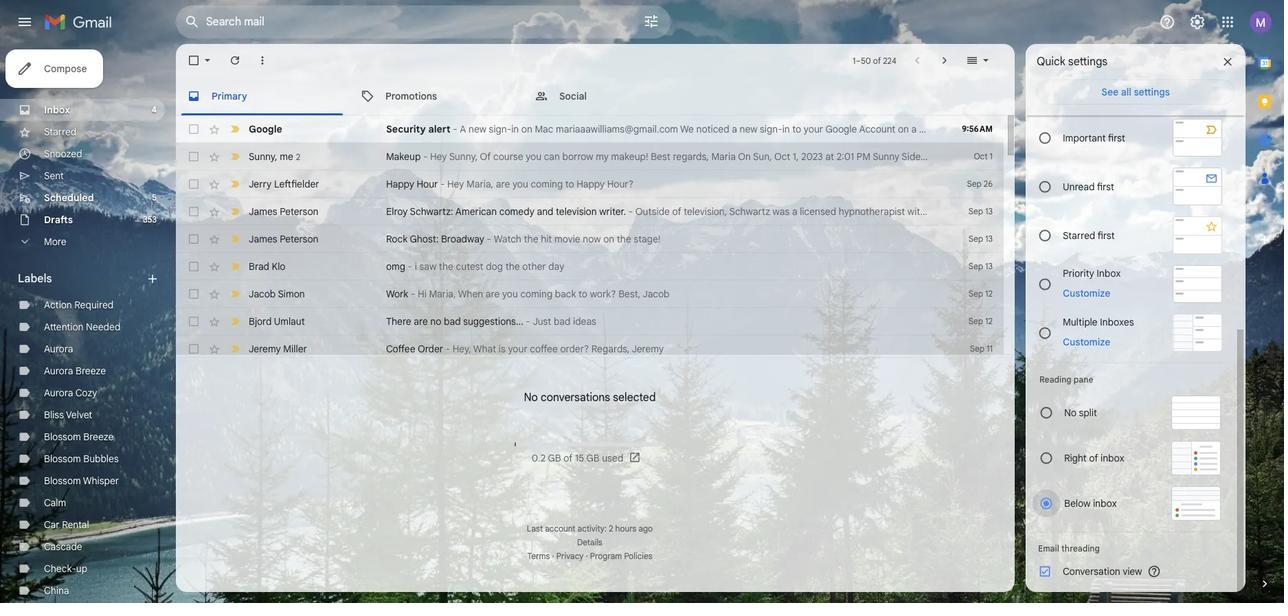 Task type: describe. For each thing, give the bounding box(es) containing it.
starred for starred first
[[1063, 229, 1096, 242]]

oct 1
[[974, 151, 993, 162]]

scheduled link
[[44, 192, 94, 204]]

2 vertical spatial your
[[508, 343, 528, 355]]

me
[[280, 150, 293, 163]]

no for no split
[[1065, 407, 1077, 419]]

pane
[[1074, 375, 1094, 385]]

bliss velvet link
[[44, 409, 92, 421]]

wrote:
[[1055, 151, 1082, 163]]

james for rock ghost: broadway - watch the hit movie now on the stage!
[[249, 233, 278, 245]]

1 sep 13 from the top
[[969, 206, 993, 217]]

now
[[583, 233, 601, 245]]

no for no conversations selected
[[524, 391, 538, 405]]

anything.
[[1134, 123, 1174, 135]]

television
[[556, 206, 597, 218]]

reading pane element
[[1040, 375, 1221, 385]]

hour?
[[607, 178, 634, 190]]

0 horizontal spatial sunny
[[249, 150, 275, 163]]

side
[[902, 151, 921, 163]]

important according to google magic. switch for rock ghost: broadway
[[228, 232, 242, 246]]

schwartz:
[[410, 206, 453, 218]]

1 vertical spatial your
[[1191, 151, 1210, 163]]

to right "back"
[[579, 288, 588, 300]]

dog
[[486, 261, 503, 273]]

important according to google magic. switch for happy hour
[[228, 177, 242, 191]]

1 horizontal spatial maria,
[[467, 178, 494, 190]]

row containing google
[[176, 115, 1285, 143]]

program policies link
[[590, 551, 653, 562]]

scheduled
[[44, 192, 94, 204]]

1 sign- from the left
[[489, 123, 512, 135]]

refresh image
[[228, 54, 242, 67]]

action required
[[44, 299, 114, 311]]

row containing jerry leftfielder
[[176, 170, 1004, 198]]

activity:
[[578, 524, 607, 534]]

the right the saw
[[439, 261, 454, 273]]

of
[[480, 151, 491, 163]]

- left a
[[453, 123, 458, 135]]

inboxes
[[1101, 316, 1135, 328]]

peterson for rock
[[280, 233, 319, 245]]

5 row from the top
[[176, 225, 1004, 253]]

work - hi maria, when are you coming back to work? best, jacob
[[386, 288, 670, 300]]

2 happy from the left
[[577, 178, 605, 190]]

1 jeremy from the left
[[249, 343, 281, 355]]

blossom bubbles link
[[44, 453, 119, 465]]

james peterson for rock ghost: broadway
[[249, 233, 319, 245]]

rental
[[62, 519, 89, 531]]

security
[[386, 123, 426, 135]]

2:01
[[837, 151, 855, 163]]

sep for happy
[[968, 179, 982, 189]]

comedy
[[500, 206, 535, 218]]

- right the makeup
[[423, 151, 428, 163]]

happy hour - hey maria, are you coming to happy hour?
[[386, 178, 634, 190]]

james peterson for elroy schwartz: american comedy and television writer.
[[249, 206, 319, 218]]

check-up
[[44, 563, 87, 575]]

1 jacob from the left
[[249, 288, 276, 300]]

4 row from the top
[[176, 198, 1004, 225]]

check-up link
[[44, 563, 87, 575]]

required
[[74, 299, 114, 311]]

first for starred first
[[1098, 229, 1115, 242]]

aurora breeze link
[[44, 365, 106, 377]]

order
[[418, 343, 443, 355]]

terms
[[527, 551, 550, 562]]

there
[[386, 316, 412, 328]]

- right writer.
[[629, 206, 633, 218]]

important according to google magic. switch for work
[[228, 287, 242, 301]]

0 horizontal spatial on
[[522, 123, 533, 135]]

program
[[590, 551, 622, 562]]

sincere
[[1255, 151, 1285, 163]]

breeze for blossom breeze
[[83, 431, 114, 443]]

1 horizontal spatial oct
[[974, 151, 988, 162]]

important according to google magic. switch for omg
[[228, 260, 242, 274]]

primary
[[212, 90, 247, 102]]

selected
[[613, 391, 656, 405]]

view
[[1123, 566, 1143, 578]]

ghost:
[[410, 233, 439, 245]]

row containing jacob simon
[[176, 280, 1004, 308]]

drafts link
[[44, 214, 73, 226]]

at
[[826, 151, 835, 163]]

search mail image
[[180, 10, 205, 34]]

cascade link
[[44, 541, 82, 553]]

Search mail text field
[[206, 15, 605, 29]]

peterson for elroy
[[280, 206, 319, 218]]

more image
[[256, 54, 269, 67]]

brad
[[249, 261, 269, 273]]

all
[[1122, 86, 1132, 98]]

2 sign- from the left
[[760, 123, 783, 135]]

need
[[1084, 123, 1106, 135]]

sun,
[[753, 151, 772, 163]]

0 vertical spatial maria,
[[1104, 151, 1131, 163]]

aurora cozy link
[[44, 387, 97, 399]]

coming for back
[[521, 288, 553, 300]]

sep for regards,
[[970, 344, 985, 354]]

1 · from the left
[[552, 551, 554, 562]]

sep 13 for watch the hit movie now on the stage!
[[969, 234, 993, 244]]

- left 'i'
[[408, 261, 412, 273]]

- left the just
[[526, 316, 531, 328]]

2 horizontal spatial on
[[898, 123, 909, 135]]

car rental
[[44, 519, 89, 531]]

elroy schwartz: american comedy and television writer. -
[[386, 206, 636, 218]]

important according to google magic. switch for security alert
[[228, 122, 242, 136]]

follow link to manage storage image
[[629, 452, 643, 466]]

row containing sunny
[[176, 143, 1285, 170]]

omg
[[386, 261, 406, 273]]

makeup
[[386, 151, 421, 163]]

1 13 from the top
[[986, 206, 993, 217]]

no conversations selected main content
[[176, 44, 1285, 604]]

row containing brad klo
[[176, 253, 1004, 280]]

1 google from the left
[[249, 123, 282, 135]]

2 jacob from the left
[[643, 288, 670, 300]]

sep 11
[[970, 344, 993, 354]]

1 50 of 224
[[853, 55, 897, 66]]

compose button
[[5, 49, 103, 88]]

- right the hour
[[441, 178, 445, 190]]

to left do
[[1109, 123, 1118, 135]]

labels heading
[[18, 272, 146, 286]]

jeremy miller
[[249, 343, 307, 355]]

0 vertical spatial inbox
[[1101, 452, 1125, 465]]

4
[[152, 104, 157, 115]]

2 in from the left
[[783, 123, 790, 135]]

customize for priority
[[1063, 287, 1111, 299]]

blossom whisper link
[[44, 475, 119, 487]]

0 horizontal spatial settings
[[1069, 55, 1108, 69]]

aurora breeze
[[44, 365, 106, 377]]

of for 0.2 gb of 15 gb used
[[564, 453, 573, 465]]

2 · from the left
[[586, 551, 588, 562]]

tab list inside no conversations selected main content
[[176, 77, 1015, 115]]

1 gb from the left
[[548, 453, 561, 465]]

split
[[1080, 407, 1098, 419]]

important
[[1063, 132, 1106, 144]]

9:56 am
[[962, 124, 993, 134]]

saw
[[420, 261, 437, 273]]

2 if from the left
[[1177, 123, 1183, 135]]

50
[[861, 55, 871, 66]]

jerry leftfielder
[[249, 178, 319, 190]]

ago
[[639, 524, 653, 534]]

privacy link
[[557, 551, 584, 562]]

row containing jeremy miller
[[176, 335, 1004, 363]]

2 google from the left
[[826, 123, 857, 135]]

2 horizontal spatial of
[[1090, 452, 1099, 465]]

inbox link
[[44, 104, 70, 116]]

you right you,
[[1041, 123, 1057, 135]]

needed
[[86, 321, 120, 333]]

blossom for blossom breeze
[[44, 431, 81, 443]]

1 in from the left
[[512, 123, 519, 135]]

11
[[987, 344, 993, 354]]

sep for day
[[969, 261, 984, 272]]

coffee
[[530, 343, 558, 355]]

2 mac from the left
[[920, 123, 938, 135]]

email threading element
[[1039, 544, 1223, 554]]

social
[[560, 90, 587, 102]]

1 a from the left
[[732, 123, 738, 135]]

sep 12 for there are no bad suggestions... - just bad ideas
[[969, 316, 993, 327]]

quick settings
[[1037, 55, 1108, 69]]

first for important first
[[1109, 132, 1126, 144]]

are for maria,
[[496, 178, 510, 190]]

writer.
[[599, 206, 626, 218]]

0 vertical spatial your
[[804, 123, 824, 135]]

settings image
[[1190, 14, 1206, 30]]

sunny , me 2
[[249, 150, 301, 163]]

simon
[[278, 288, 305, 300]]

brad klo
[[249, 261, 286, 273]]

social tab
[[524, 77, 697, 115]]

more
[[44, 236, 66, 248]]

starred link
[[44, 126, 76, 138]]

1 horizontal spatial on
[[604, 233, 615, 245]]

you left secu
[[1248, 123, 1263, 135]]

and
[[537, 206, 554, 218]]

can
[[544, 151, 560, 163]]

james for elroy schwartz: american comedy and television writer. -
[[249, 206, 278, 218]]

there are no bad suggestions... - just bad ideas
[[386, 316, 597, 328]]

2 horizontal spatial hey
[[1084, 151, 1101, 163]]

quick settings element
[[1037, 55, 1108, 80]]



Task type: locate. For each thing, give the bounding box(es) containing it.
you down dog
[[502, 288, 518, 300]]

important according to google magic. switch for elroy schwartz: american comedy and television writer.
[[228, 205, 242, 219]]

2 gb from the left
[[587, 453, 600, 465]]

james up "brad"
[[249, 233, 278, 245]]

None checkbox
[[187, 54, 201, 67], [187, 122, 201, 136], [187, 177, 201, 191], [187, 260, 201, 274], [187, 315, 201, 329], [187, 54, 201, 67], [187, 122, 201, 136], [187, 177, 201, 191], [187, 260, 201, 274], [187, 315, 201, 329]]

1 james from the top
[[249, 206, 278, 218]]

coming
[[531, 178, 563, 190], [521, 288, 553, 300]]

1 horizontal spatial inbox
[[1097, 267, 1121, 279]]

customize down multiple
[[1063, 336, 1111, 348]]

mac
[[535, 123, 554, 135], [920, 123, 938, 135]]

device.
[[941, 123, 972, 135]]

of for 1 50 of 224
[[874, 55, 881, 66]]

multiple inboxes
[[1063, 316, 1135, 328]]

1 vertical spatial customize
[[1063, 336, 1111, 348]]

to up television
[[566, 178, 574, 190]]

action required link
[[44, 299, 114, 311]]

1 vertical spatial 13
[[986, 234, 993, 244]]

important according to google magic. switch for coffee order
[[228, 342, 242, 356]]

1 horizontal spatial jeremy
[[632, 343, 664, 355]]

aurora for aurora cozy
[[44, 387, 73, 399]]

main menu image
[[16, 14, 33, 30]]

jeremy right regards,
[[632, 343, 664, 355]]

blossom whisper
[[44, 475, 119, 487]]

3 blossom from the top
[[44, 475, 81, 487]]

happy left hour?
[[577, 178, 605, 190]]

starred inside labels navigation
[[44, 126, 76, 138]]

reading
[[1040, 375, 1072, 385]]

3 row from the top
[[176, 170, 1004, 198]]

0 vertical spatial james peterson
[[249, 206, 319, 218]]

regards,
[[673, 151, 709, 163]]

first for unread first
[[1098, 180, 1115, 193]]

1 horizontal spatial ·
[[586, 551, 588, 562]]

1 vertical spatial are
[[486, 288, 500, 300]]

you left can
[[526, 151, 542, 163]]

0 horizontal spatial inbox
[[44, 104, 70, 116]]

of right right
[[1090, 452, 1099, 465]]

no
[[431, 316, 442, 328]]

coming down other
[[521, 288, 553, 300]]

1 vertical spatial 2
[[609, 524, 613, 534]]

check-
[[44, 563, 76, 575]]

12 for there are no bad suggestions... - just bad ideas
[[986, 316, 993, 327]]

1 vertical spatial sep 13
[[969, 234, 993, 244]]

breeze up cozy
[[76, 365, 106, 377]]

breeze up bubbles
[[83, 431, 114, 443]]

0 horizontal spatial happy
[[386, 178, 414, 190]]

0 vertical spatial 1
[[853, 55, 856, 66]]

row down television
[[176, 225, 1004, 253]]

1 horizontal spatial borrow
[[1158, 151, 1189, 163]]

1 vertical spatial first
[[1098, 180, 1115, 193]]

0 vertical spatial inbox
[[44, 104, 70, 116]]

settings inside button
[[1134, 86, 1170, 98]]

2 13 from the top
[[986, 234, 993, 244]]

of left 15
[[564, 453, 573, 465]]

of right the 50
[[874, 55, 881, 66]]

oct
[[775, 151, 791, 163], [974, 151, 988, 162]]

0 vertical spatial sep 12
[[969, 289, 993, 299]]

used
[[602, 453, 624, 465]]

don't
[[1059, 123, 1082, 135]]

are for when
[[486, 288, 500, 300]]

you for hey sunny, of course you can borrow my makeup! best regards, maria on sun, oct 1, 2023 at 2:01 pm sunny side <sunnyupside33@gmail.com> wrote: hey maria, can i borrow your makeup? sincere
[[526, 151, 542, 163]]

whisper
[[83, 475, 119, 487]]

sep 12
[[969, 289, 993, 299], [969, 316, 993, 327]]

0 vertical spatial customize
[[1063, 287, 1111, 299]]

0 horizontal spatial 2
[[296, 152, 301, 162]]

1 new from the left
[[469, 123, 487, 135]]

when
[[458, 288, 483, 300]]

sunny right pm
[[873, 151, 900, 163]]

sep 13 for i saw the cutest dog the other day
[[969, 261, 993, 272]]

stage!
[[634, 233, 661, 245]]

1 vertical spatial breeze
[[83, 431, 114, 443]]

1 customize button from the top
[[1055, 285, 1119, 301]]

priority
[[1063, 267, 1095, 279]]

2 blossom from the top
[[44, 453, 81, 465]]

2 right me
[[296, 152, 301, 162]]

important according to google magic. switch for there are no bad suggestions...
[[228, 315, 242, 329]]

see all settings
[[1102, 86, 1170, 98]]

gb right 15
[[587, 453, 600, 465]]

are right when
[[486, 288, 500, 300]]

what
[[473, 343, 496, 355]]

0 horizontal spatial jeremy
[[249, 343, 281, 355]]

2 customize from the top
[[1063, 336, 1111, 348]]

sep for on
[[969, 234, 984, 244]]

bliss velvet
[[44, 409, 92, 421]]

you,
[[1020, 123, 1039, 135]]

·
[[552, 551, 554, 562], [586, 551, 588, 562]]

0 vertical spatial settings
[[1069, 55, 1108, 69]]

borrow left my
[[563, 151, 594, 163]]

important according to google magic. switch for makeup
[[228, 150, 242, 164]]

customize for multiple
[[1063, 336, 1111, 348]]

- left hey,
[[446, 343, 450, 355]]

your down not,
[[1191, 151, 1210, 163]]

maria, up american
[[467, 178, 494, 190]]

2 james peterson from the top
[[249, 233, 319, 245]]

sent
[[44, 170, 64, 182]]

hey left sunny, at top
[[430, 151, 447, 163]]

if left not,
[[1177, 123, 1183, 135]]

inbox right below
[[1094, 498, 1117, 510]]

· down details on the bottom of the page
[[586, 551, 588, 562]]

can
[[1133, 151, 1150, 163]]

settings right quick
[[1069, 55, 1108, 69]]

are
[[496, 178, 510, 190], [486, 288, 500, 300], [414, 316, 428, 328]]

bad right the just
[[554, 316, 571, 328]]

no inside main content
[[524, 391, 538, 405]]

1 horizontal spatial 2
[[609, 524, 613, 534]]

1 horizontal spatial jacob
[[643, 288, 670, 300]]

0 horizontal spatial tab list
[[176, 77, 1015, 115]]

0 horizontal spatial jacob
[[249, 288, 276, 300]]

1 important according to google magic. switch from the top
[[228, 122, 242, 136]]

1 left the 50
[[853, 55, 856, 66]]

sign- up sun,
[[760, 123, 783, 135]]

row up ideas
[[176, 280, 1004, 308]]

0 vertical spatial are
[[496, 178, 510, 190]]

1 horizontal spatial 1
[[990, 151, 993, 162]]

maria,
[[1104, 151, 1131, 163], [467, 178, 494, 190], [429, 288, 456, 300]]

· right terms
[[552, 551, 554, 562]]

1 horizontal spatial sunny
[[873, 151, 900, 163]]

0 vertical spatial sep 13
[[969, 206, 993, 217]]

1 blossom from the top
[[44, 431, 81, 443]]

1 horizontal spatial google
[[826, 123, 857, 135]]

blossom for blossom whisper
[[44, 475, 81, 487]]

2 vertical spatial first
[[1098, 229, 1115, 242]]

right of inbox
[[1065, 452, 1125, 465]]

0 vertical spatial 2
[[296, 152, 301, 162]]

you for hey maria, are you coming to happy hour?
[[513, 178, 529, 190]]

1 james peterson from the top
[[249, 206, 319, 218]]

2 inside sunny , me 2
[[296, 152, 301, 162]]

1 horizontal spatial new
[[740, 123, 758, 135]]

3 sep 13 from the top
[[969, 261, 993, 272]]

12 for work - hi maria, when are you coming back to work? best, jacob
[[986, 289, 993, 299]]

2 bad from the left
[[554, 316, 571, 328]]

row down now
[[176, 253, 1004, 280]]

new
[[469, 123, 487, 135], [740, 123, 758, 135]]

jacob right 'best,'
[[643, 288, 670, 300]]

inbox inside labels navigation
[[44, 104, 70, 116]]

row
[[176, 115, 1285, 143], [176, 143, 1285, 170], [176, 170, 1004, 198], [176, 198, 1004, 225], [176, 225, 1004, 253], [176, 253, 1004, 280], [176, 280, 1004, 308], [176, 308, 1004, 335], [176, 335, 1004, 363]]

- left watch
[[487, 233, 492, 245]]

are left no
[[414, 316, 428, 328]]

is
[[499, 343, 506, 355]]

customize button for priority
[[1055, 285, 1119, 301]]

2 for me
[[296, 152, 301, 162]]

1 horizontal spatial sign-
[[760, 123, 783, 135]]

breeze
[[76, 365, 106, 377], [83, 431, 114, 443]]

first up priority inbox
[[1098, 229, 1115, 242]]

help
[[1226, 123, 1245, 135]]

happy left the hour
[[386, 178, 414, 190]]

tab list containing primary
[[176, 77, 1015, 115]]

2 new from the left
[[740, 123, 758, 135]]

2 jeremy from the left
[[632, 343, 664, 355]]

google up the 2:01 on the right top
[[826, 123, 857, 135]]

blossom up calm
[[44, 475, 81, 487]]

row down noticed
[[176, 143, 1285, 170]]

promotions
[[386, 90, 437, 102]]

row down ideas
[[176, 335, 1004, 363]]

was
[[1001, 123, 1018, 135]]

no conversations selected
[[524, 391, 656, 405]]

older image
[[938, 54, 952, 67]]

pm
[[857, 151, 871, 163]]

1 peterson from the top
[[280, 206, 319, 218]]

2 vertical spatial are
[[414, 316, 428, 328]]

watch
[[494, 233, 522, 245]]

1 horizontal spatial no
[[1065, 407, 1077, 419]]

1 happy from the left
[[386, 178, 414, 190]]

7 row from the top
[[176, 280, 1004, 308]]

peterson up klo
[[280, 233, 319, 245]]

you up comedy
[[513, 178, 529, 190]]

3 13 from the top
[[986, 261, 993, 272]]

jacob
[[249, 288, 276, 300], [643, 288, 670, 300]]

1 vertical spatial aurora
[[44, 365, 73, 377]]

1 down this on the right of the page
[[990, 151, 993, 162]]

2 customize button from the top
[[1055, 334, 1119, 350]]

attention
[[44, 321, 83, 333]]

9 important according to google magic. switch from the top
[[228, 342, 242, 356]]

sep 12 for work - hi maria, when are you coming back to work? best, jacob
[[969, 289, 993, 299]]

2 james from the top
[[249, 233, 278, 245]]

sunny left me
[[249, 150, 275, 163]]

no split
[[1065, 407, 1098, 419]]

customize button for multiple
[[1055, 334, 1119, 350]]

2 vertical spatial maria,
[[429, 288, 456, 300]]

your up 2023
[[804, 123, 824, 135]]

0 vertical spatial coming
[[531, 178, 563, 190]]

1 vertical spatial inbox
[[1097, 267, 1121, 279]]

1 horizontal spatial in
[[783, 123, 790, 135]]

0 horizontal spatial no
[[524, 391, 538, 405]]

0.2 gb of 15 gb used
[[532, 453, 624, 465]]

2 vertical spatial blossom
[[44, 475, 81, 487]]

new up on
[[740, 123, 758, 135]]

2 aurora from the top
[[44, 365, 73, 377]]

happy
[[386, 178, 414, 190], [577, 178, 605, 190]]

7 important according to google magic. switch from the top
[[228, 287, 242, 301]]

row containing bjord umlaut
[[176, 308, 1004, 335]]

1 horizontal spatial of
[[874, 55, 881, 66]]

google up sunny , me 2
[[249, 123, 282, 135]]

0 vertical spatial 12
[[986, 289, 993, 299]]

hi
[[418, 288, 427, 300]]

sign-
[[489, 123, 512, 135], [760, 123, 783, 135]]

None search field
[[176, 5, 671, 38]]

2 sep 12 from the top
[[969, 316, 993, 327]]

0 horizontal spatial sign-
[[489, 123, 512, 135]]

tab list
[[1246, 44, 1285, 554], [176, 77, 1015, 115]]

aurora up bliss
[[44, 387, 73, 399]]

2 horizontal spatial your
[[1191, 151, 1210, 163]]

13 for watch the hit movie now on the stage!
[[986, 234, 993, 244]]

row down work?
[[176, 308, 1004, 335]]

5
[[152, 192, 157, 203]]

1 vertical spatial james
[[249, 233, 278, 245]]

ideas
[[573, 316, 597, 328]]

8 important according to google magic. switch from the top
[[228, 315, 242, 329]]

important first
[[1063, 132, 1126, 144]]

0 vertical spatial breeze
[[76, 365, 106, 377]]

0 vertical spatial no
[[524, 391, 538, 405]]

starred up snoozed
[[44, 126, 76, 138]]

customize button down priority inbox
[[1055, 285, 1119, 301]]

on right now
[[604, 233, 615, 245]]

the left hit
[[524, 233, 539, 245]]

on
[[738, 151, 751, 163]]

0 horizontal spatial new
[[469, 123, 487, 135]]

0 horizontal spatial hey
[[430, 151, 447, 163]]

movie
[[555, 233, 581, 245]]

reading pane
[[1040, 375, 1094, 385]]

1 vertical spatial no
[[1065, 407, 1077, 419]]

aurora for aurora breeze
[[44, 365, 73, 377]]

velvet
[[66, 409, 92, 421]]

1 horizontal spatial tab list
[[1246, 44, 1285, 554]]

1 horizontal spatial happy
[[577, 178, 605, 190]]

0 horizontal spatial 1
[[853, 55, 856, 66]]

bjord
[[249, 316, 272, 328]]

0 horizontal spatial google
[[249, 123, 282, 135]]

account
[[545, 524, 576, 534]]

1 horizontal spatial mac
[[920, 123, 938, 135]]

inbox right priority at right top
[[1097, 267, 1121, 279]]

starred for starred link in the left of the page
[[44, 126, 76, 138]]

calm
[[44, 497, 66, 509]]

james peterson down jerry leftfielder
[[249, 206, 319, 218]]

on up "course" on the top of page
[[522, 123, 533, 135]]

a right noticed
[[732, 123, 738, 135]]

1 horizontal spatial starred
[[1063, 229, 1096, 242]]

row down my
[[176, 170, 1004, 198]]

your right is
[[508, 343, 528, 355]]

miller
[[283, 343, 307, 355]]

2 important according to google magic. switch from the top
[[228, 150, 242, 164]]

hours
[[616, 524, 637, 534]]

labels navigation
[[0, 44, 176, 604]]

of
[[874, 55, 881, 66], [1090, 452, 1099, 465], [564, 453, 573, 465]]

1 borrow from the left
[[563, 151, 594, 163]]

1 customize from the top
[[1063, 287, 1111, 299]]

2 row from the top
[[176, 143, 1285, 170]]

1 horizontal spatial a
[[912, 123, 917, 135]]

maria
[[712, 151, 736, 163]]

jacob up bjord
[[249, 288, 276, 300]]

blossom
[[44, 431, 81, 443], [44, 453, 81, 465], [44, 475, 81, 487]]

- left hi
[[411, 288, 415, 300]]

to up 1,
[[793, 123, 802, 135]]

conversations
[[541, 391, 610, 405]]

1 horizontal spatial your
[[804, 123, 824, 135]]

coming up and
[[531, 178, 563, 190]]

support image
[[1160, 14, 1176, 30]]

promotions tab
[[350, 77, 523, 115]]

2 a from the left
[[912, 123, 917, 135]]

0 horizontal spatial in
[[512, 123, 519, 135]]

hey down important first
[[1084, 151, 1101, 163]]

0 horizontal spatial ·
[[552, 551, 554, 562]]

aurora down attention
[[44, 343, 73, 355]]

mac up can
[[535, 123, 554, 135]]

8 row from the top
[[176, 308, 1004, 335]]

action
[[44, 299, 72, 311]]

None checkbox
[[187, 150, 201, 164], [187, 205, 201, 219], [187, 232, 201, 246], [187, 287, 201, 301], [187, 342, 201, 356], [187, 150, 201, 164], [187, 205, 201, 219], [187, 232, 201, 246], [187, 287, 201, 301], [187, 342, 201, 356]]

0 horizontal spatial gb
[[548, 453, 561, 465]]

breeze for aurora breeze
[[76, 365, 106, 377]]

1 horizontal spatial if
[[1177, 123, 1183, 135]]

blossom for blossom bubbles
[[44, 453, 81, 465]]

aurora for aurora link
[[44, 343, 73, 355]]

0 horizontal spatial of
[[564, 453, 573, 465]]

bad right no
[[444, 316, 461, 328]]

6 row from the top
[[176, 253, 1004, 280]]

advanced search options image
[[638, 8, 665, 35]]

0 vertical spatial james
[[249, 206, 278, 218]]

,
[[275, 150, 277, 163]]

attention needed link
[[44, 321, 120, 333]]

car rental link
[[44, 519, 89, 531]]

a
[[460, 123, 466, 135]]

settings
[[1069, 55, 1108, 69], [1134, 86, 1170, 98]]

0 horizontal spatial starred
[[44, 126, 76, 138]]

customize button down multiple
[[1055, 334, 1119, 350]]

toggle split pane mode image
[[966, 54, 980, 67]]

9 row from the top
[[176, 335, 1004, 363]]

peterson down leftfielder
[[280, 206, 319, 218]]

0 vertical spatial peterson
[[280, 206, 319, 218]]

suggestions...
[[463, 316, 524, 328]]

1 sep 12 from the top
[[969, 289, 993, 299]]

1 horizontal spatial settings
[[1134, 86, 1170, 98]]

3 important according to google magic. switch from the top
[[228, 177, 242, 191]]

1 bad from the left
[[444, 316, 461, 328]]

5 important according to google magic. switch from the top
[[228, 232, 242, 246]]

not,
[[1185, 123, 1202, 135]]

-
[[453, 123, 458, 135], [423, 151, 428, 163], [441, 178, 445, 190], [629, 206, 633, 218], [487, 233, 492, 245], [408, 261, 412, 273], [411, 288, 415, 300], [526, 316, 531, 328], [446, 343, 450, 355]]

inbox up starred link in the left of the page
[[44, 104, 70, 116]]

primary tab
[[176, 77, 348, 115]]

2 12 from the top
[[986, 316, 993, 327]]

if
[[974, 123, 980, 135], [1177, 123, 1183, 135]]

unread
[[1063, 180, 1095, 193]]

the right dog
[[506, 261, 520, 273]]

1 vertical spatial 12
[[986, 316, 993, 327]]

1 12 from the top
[[986, 289, 993, 299]]

1 aurora from the top
[[44, 343, 73, 355]]

0 horizontal spatial bad
[[444, 316, 461, 328]]

coming for to
[[531, 178, 563, 190]]

1 if from the left
[[974, 123, 980, 135]]

1 vertical spatial inbox
[[1094, 498, 1117, 510]]

sep 13
[[969, 206, 993, 217], [969, 234, 993, 244], [969, 261, 993, 272]]

2 sep 13 from the top
[[969, 234, 993, 244]]

0 horizontal spatial if
[[974, 123, 980, 135]]

first right unread
[[1098, 180, 1115, 193]]

gmail image
[[44, 8, 119, 36]]

2 horizontal spatial maria,
[[1104, 151, 1131, 163]]

first right need
[[1109, 132, 1126, 144]]

email threading
[[1039, 544, 1100, 554]]

a
[[732, 123, 738, 135], [912, 123, 917, 135]]

0 horizontal spatial maria,
[[429, 288, 456, 300]]

details
[[577, 538, 603, 548]]

1 row from the top
[[176, 115, 1285, 143]]

4 important according to google magic. switch from the top
[[228, 205, 242, 219]]

regards,
[[592, 343, 630, 355]]

makeup?
[[1213, 151, 1252, 163]]

on right 'account'
[[898, 123, 909, 135]]

blossom down blossom breeze link
[[44, 453, 81, 465]]

james down jerry
[[249, 206, 278, 218]]

secu
[[1266, 123, 1285, 135]]

no left the conversations
[[524, 391, 538, 405]]

2 peterson from the top
[[280, 233, 319, 245]]

1 mac from the left
[[535, 123, 554, 135]]

0 horizontal spatial oct
[[775, 151, 791, 163]]

0 vertical spatial 13
[[986, 206, 993, 217]]

sep for to
[[969, 289, 984, 299]]

1 vertical spatial 1
[[990, 151, 993, 162]]

sign- up "course" on the top of page
[[489, 123, 512, 135]]

jeremy down bjord
[[249, 343, 281, 355]]

details link
[[577, 538, 603, 548]]

row up now
[[176, 198, 1004, 225]]

1 horizontal spatial bad
[[554, 316, 571, 328]]

new right a
[[469, 123, 487, 135]]

i
[[1153, 151, 1155, 163]]

hey right the hour
[[447, 178, 464, 190]]

gb right 0.2
[[548, 453, 561, 465]]

0 vertical spatial starred
[[44, 126, 76, 138]]

maria, left can
[[1104, 151, 1131, 163]]

you for hi maria, when are you coming back to work? best, jacob
[[502, 288, 518, 300]]

2 inside last account activity: 2 hours ago details terms · privacy · program policies
[[609, 524, 613, 534]]

1 vertical spatial maria,
[[467, 178, 494, 190]]

1 horizontal spatial hey
[[447, 178, 464, 190]]

hit
[[541, 233, 552, 245]]

james peterson up klo
[[249, 233, 319, 245]]

1 vertical spatial customize button
[[1055, 334, 1119, 350]]

0 horizontal spatial your
[[508, 343, 528, 355]]

0 horizontal spatial mac
[[535, 123, 554, 135]]

6 important according to google magic. switch from the top
[[228, 260, 242, 274]]

sep 26
[[968, 179, 993, 189]]

2 vertical spatial sep 13
[[969, 261, 993, 272]]

the left stage!
[[617, 233, 632, 245]]

important according to google magic. switch
[[228, 122, 242, 136], [228, 150, 242, 164], [228, 177, 242, 191], [228, 205, 242, 219], [228, 232, 242, 246], [228, 260, 242, 274], [228, 287, 242, 301], [228, 315, 242, 329], [228, 342, 242, 356]]

2 for activity:
[[609, 524, 613, 534]]

see
[[1102, 86, 1119, 98]]

blossom down 'bliss velvet' link
[[44, 431, 81, 443]]

3 aurora from the top
[[44, 387, 73, 399]]

inbox right right
[[1101, 452, 1125, 465]]

oct up sep 26
[[974, 151, 988, 162]]

hey,
[[453, 343, 471, 355]]

0 vertical spatial aurora
[[44, 343, 73, 355]]

1 vertical spatial coming
[[521, 288, 553, 300]]

2 borrow from the left
[[1158, 151, 1189, 163]]

13 for i saw the cutest dog the other day
[[986, 261, 993, 272]]



Task type: vqa. For each thing, say whether or not it's contained in the screenshot.
Reply link
no



